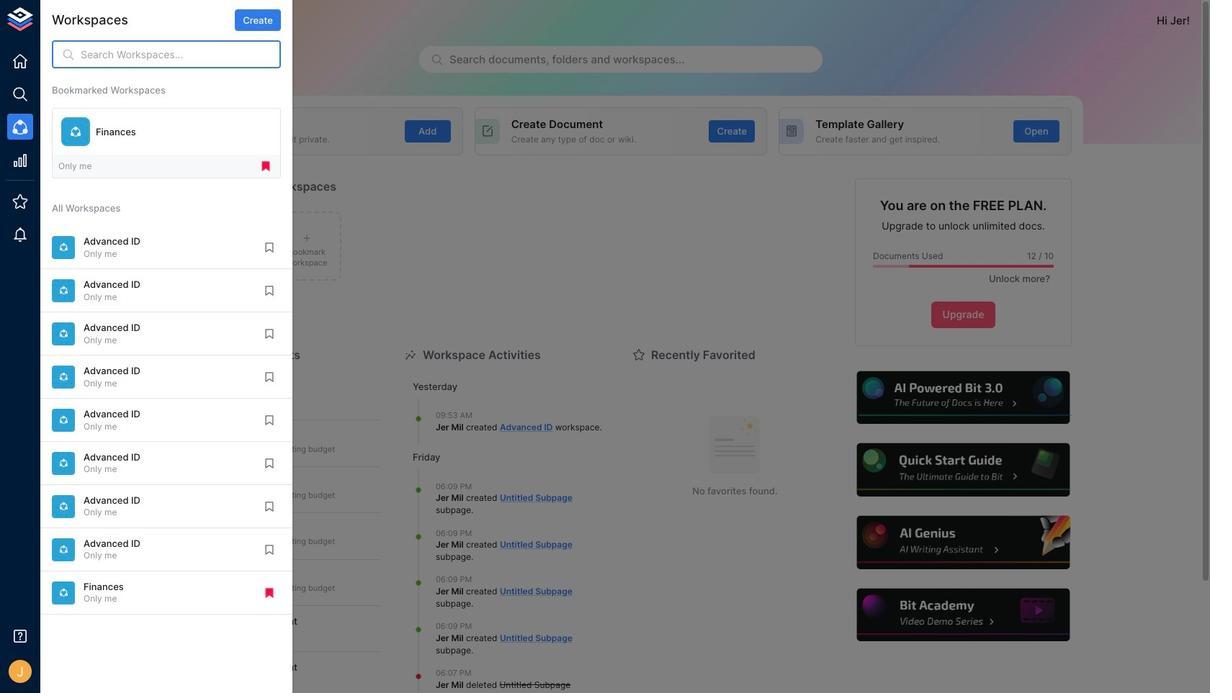 Task type: vqa. For each thing, say whether or not it's contained in the screenshot.
dialog
no



Task type: describe. For each thing, give the bounding box(es) containing it.
2 bookmark image from the top
[[263, 371, 276, 384]]

Search Workspaces... text field
[[81, 40, 281, 69]]

3 bookmark image from the top
[[263, 457, 276, 470]]

1 bookmark image from the top
[[263, 328, 276, 341]]

3 help image from the top
[[855, 515, 1072, 572]]



Task type: locate. For each thing, give the bounding box(es) containing it.
1 help image from the top
[[855, 369, 1072, 427]]

0 vertical spatial bookmark image
[[263, 328, 276, 341]]

3 bookmark image from the top
[[263, 414, 276, 427]]

2 bookmark image from the top
[[263, 284, 276, 297]]

bookmark image
[[263, 241, 276, 254], [263, 284, 276, 297], [263, 414, 276, 427], [263, 500, 276, 513], [263, 544, 276, 557]]

1 vertical spatial remove bookmark image
[[263, 587, 276, 600]]

remove bookmark image
[[259, 160, 272, 173], [263, 587, 276, 600]]

1 vertical spatial bookmark image
[[263, 371, 276, 384]]

4 bookmark image from the top
[[263, 500, 276, 513]]

2 help image from the top
[[855, 442, 1072, 499]]

5 bookmark image from the top
[[263, 544, 276, 557]]

1 bookmark image from the top
[[263, 241, 276, 254]]

0 vertical spatial remove bookmark image
[[259, 160, 272, 173]]

2 vertical spatial bookmark image
[[263, 457, 276, 470]]

4 help image from the top
[[855, 587, 1072, 644]]

help image
[[855, 369, 1072, 427], [855, 442, 1072, 499], [855, 515, 1072, 572], [855, 587, 1072, 644]]

bookmark image
[[263, 328, 276, 341], [263, 371, 276, 384], [263, 457, 276, 470]]



